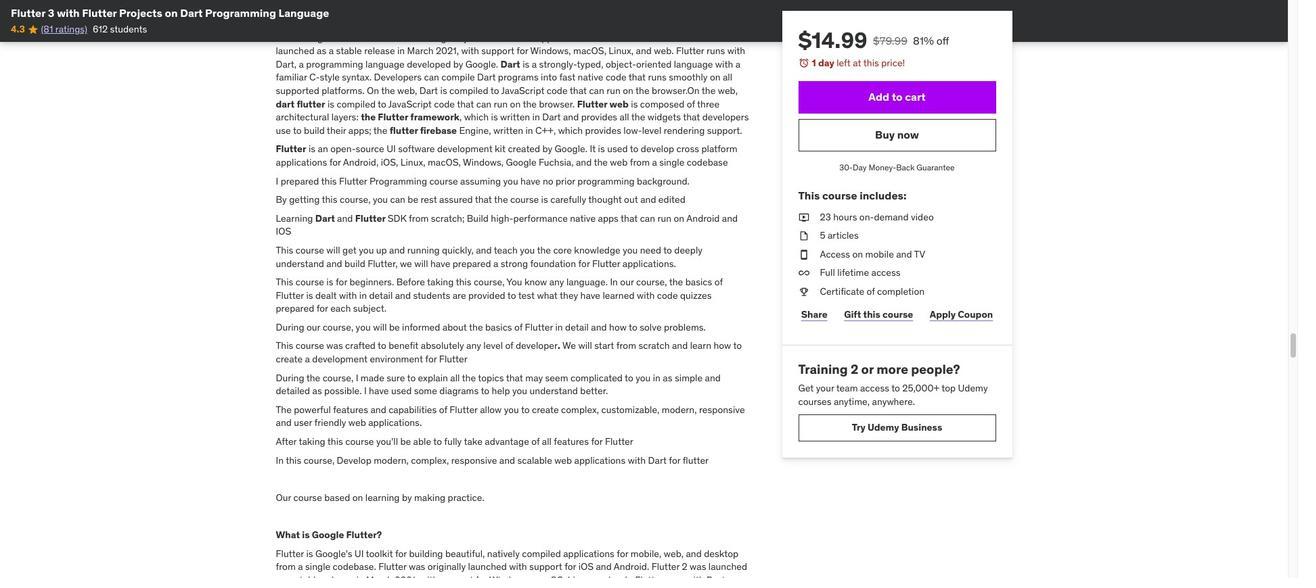 Task type: vqa. For each thing, say whether or not it's contained in the screenshot.
Beginners inside the a/b testing and experimentation for beginners
no



Task type: locate. For each thing, give the bounding box(es) containing it.
2 vertical spatial runs
[[666, 575, 684, 579]]

in up 'c++,'
[[532, 111, 540, 123]]

by left "making"
[[402, 492, 412, 504]]

we will start from scratch and learn how to create a development environment for flutter
[[276, 340, 742, 366]]

programming inside i prepared this flutter programming course assuming you have no prior programming background. by getting this course, you can be rest assured that the course is carefully thought out and edited
[[369, 175, 427, 187]]

0 horizontal spatial google.
[[466, 58, 498, 70]]

dart inside , which is written in dart and provides all the widgets that developers use to build their apps; the
[[542, 111, 561, 123]]

on-
[[860, 211, 874, 223]]

in inside during the course, i made sure to explain all the topics that may seem complicated to you in as simple and detailed as possible. i have used some diagrams to help you understand better. the powerful features and capabilities of flutter allow you to create complex, customizable, modern, responsive and user friendly web applications. after taking this course you'll be able to fully take advantage of all features for flutter in this course, develop modern, complex, responsive and scalable web applications with dart for flutter
[[653, 372, 661, 384]]

language inside "is a strongly-typed, object-oriented language with a familiar c-style syntax. developers can compile dart programs into fast native code that runs smoothly on all supported platforms. on the web, dart is compiled to javascript code that can run on the browser.on the web, dart flutter is compiled to javascript code that can run on the browser. flutter web"
[[674, 58, 713, 70]]

1 vertical spatial used
[[391, 385, 412, 398]]

1 vertical spatial in
[[276, 455, 284, 467]]

buy now button
[[798, 119, 996, 151]]

as inside was originally launched with support for ios and android. flutter 2 was launched as a stable release in march 2021, with support for windows, macos, linux, and web. flutter runs with dart, a programming language developed by google.
[[317, 45, 326, 57]]

1 vertical spatial google.
[[555, 143, 588, 155]]

from right start
[[616, 340, 636, 352]]

developed
[[407, 58, 451, 70]]

1 vertical spatial google's
[[315, 548, 352, 560]]

google. up the "compile"
[[466, 58, 498, 70]]

beautiful, down practice. on the bottom of the page
[[445, 548, 485, 560]]

macos, inside was originally launched with support for ios and android. flutter 2 was launched as a stable release in march 2021, with support for windows, macos, linux, and web. flutter runs with dart, a programming language developed by google.
[[573, 45, 606, 57]]

provides for low-
[[585, 124, 621, 137]]

0 vertical spatial linux,
[[609, 45, 634, 57]]

as up powerful
[[312, 385, 322, 398]]

by inside is an open-source ui software development kit created by google. it is used to develop cross platform applications for android, ios, linux, macos, windows, google fuchsia, and the web from a single codebase
[[543, 143, 552, 155]]

1 vertical spatial our
[[307, 321, 320, 334]]

in down flutter?
[[356, 575, 364, 579]]

0 vertical spatial which
[[464, 111, 489, 123]]

google's inside what is google flutter? flutter is google's ui toolkit for building beautiful, natively compiled applications for mobile, web, and desktop from a single codebase. flutter was originally launched with support for ios and android. flutter 2 was launched as a stable release in march 2021, with support for windows, macos, linux, and web. flutter runs with dart,
[[315, 548, 352, 560]]

which
[[464, 111, 489, 123], [558, 124, 583, 137]]

have down made
[[369, 385, 389, 398]]

flutter inside "is a strongly-typed, object-oriented language with a familiar c-style syntax. developers can compile dart programs into fast native code that runs smoothly on all supported platforms. on the web, dart is compiled to javascript code that can run on the browser.on the web, dart flutter is compiled to javascript code that can run on the browser. flutter web"
[[297, 98, 325, 110]]

any up what
[[549, 276, 564, 288]]

understand down ios
[[276, 258, 324, 270]]

be up benefit
[[389, 321, 400, 334]]

this
[[864, 57, 879, 69], [321, 175, 337, 187], [322, 194, 337, 206], [456, 276, 471, 288], [863, 309, 881, 321], [327, 436, 343, 448], [286, 455, 301, 467]]

three
[[697, 98, 720, 110]]

flutter
[[297, 98, 325, 110], [390, 124, 418, 137], [683, 455, 709, 467]]

our up learned
[[620, 276, 634, 288]]

1 vertical spatial taking
[[299, 436, 325, 448]]

this inside this course will get you up and running quickly, and teach you the core knowledge you need to deeply understand and build flutter, we will have prepared a strong foundation for flutter applications. this course is for beginners. before taking this course, you know any language. in our course, the basics of flutter is dealt with in detail and students are provided to test what they have learned with code quizzes prepared for each subject. during our course, you will be informed about the basics of flutter in detail and how to solve problems.
[[456, 276, 471, 288]]

native inside "is a strongly-typed, object-oriented language with a familiar c-style syntax. developers can compile dart programs into fast native code that runs smoothly on all supported platforms. on the web, dart is compiled to javascript code that can run on the browser.on the web, dart flutter is compiled to javascript code that can run on the browser. flutter web"
[[578, 71, 603, 84]]

you down is an open-source ui software development kit created by google. it is used to develop cross platform applications for android, ios, linux, macos, windows, google fuchsia, and the web from a single codebase
[[503, 175, 518, 187]]

programming inside i prepared this flutter programming course assuming you have no prior programming background. by getting this course, you can be rest assured that the course is carefully thought out and edited
[[578, 175, 635, 187]]

0 horizontal spatial programming
[[205, 6, 276, 20]]

1 horizontal spatial any
[[549, 276, 564, 288]]

udemy right "try"
[[868, 422, 899, 434]]

0 vertical spatial understand
[[276, 258, 324, 270]]

fuchsia,
[[539, 156, 574, 169]]

windows, inside what is google flutter? flutter is google's ui toolkit for building beautiful, natively compiled applications for mobile, web, and desktop from a single codebase. flutter was originally launched with support for ios and android. flutter 2 was launched as a stable release in march 2021, with support for windows, macos, linux, and web. flutter runs with dart,
[[489, 575, 530, 579]]

ui inside what is google flutter? flutter is google's ui toolkit for building beautiful, natively compiled applications for mobile, web, and desktop from a single codebase. flutter was originally launched with support for ios and android. flutter 2 was launched as a stable release in march 2021, with support for windows, macos, linux, and web. flutter runs with dart,
[[355, 548, 364, 560]]

get
[[798, 383, 814, 395]]

1 vertical spatial release
[[323, 575, 354, 579]]

2 horizontal spatial by
[[543, 143, 552, 155]]

0 horizontal spatial our
[[307, 321, 320, 334]]

1 vertical spatial any
[[466, 340, 481, 352]]

to right sure
[[407, 372, 416, 384]]

code up browser.
[[547, 85, 568, 97]]

2 inside what is google flutter? flutter is google's ui toolkit for building beautiful, natively compiled applications for mobile, web, and desktop from a single codebase. flutter was originally launched with support for ios and android. flutter 2 was launched as a stable release in march 2021, with support for windows, macos, linux, and web. flutter runs with dart,
[[682, 561, 688, 573]]

course, up 'learning dart and flutter'
[[340, 194, 371, 206]]

xsmall image for 5 articles
[[798, 230, 809, 243]]

during inside during the course, i made sure to explain all the topics that may seem complicated to you in as simple and detailed as possible. i have used some diagrams to help you understand better. the powerful features and capabilities of flutter allow you to create complex, customizable, modern, responsive and user friendly web applications. after taking this course you'll be able to fully take advantage of all features for flutter in this course, develop modern, complex, responsive and scalable web applications with dart for flutter
[[276, 372, 304, 384]]

add to cart button
[[798, 81, 996, 113]]

this course was crafted to benefit absolutely any level of developer .
[[276, 340, 560, 352]]

0 horizontal spatial responsive
[[451, 455, 497, 467]]

your
[[816, 383, 834, 395]]

1 vertical spatial toolkit
[[366, 548, 393, 560]]

1 vertical spatial google
[[312, 529, 344, 542]]

0 vertical spatial responsive
[[699, 404, 745, 416]]

1 xsmall image from the top
[[798, 211, 809, 224]]

programming down ios,
[[369, 175, 427, 187]]

be inside during the course, i made sure to explain all the topics that may seem complicated to you in as simple and detailed as possible. i have used some diagrams to help you understand better. the powerful features and capabilities of flutter allow you to create complex, customizable, modern, responsive and user friendly web applications. after taking this course you'll be able to fully take advantage of all features for flutter in this course, develop modern, complex, responsive and scalable web applications with dart for flutter
[[400, 436, 411, 448]]

help
[[492, 385, 510, 398]]

0 vertical spatial features
[[333, 404, 368, 416]]

1 vertical spatial modern,
[[374, 455, 409, 467]]

includes:
[[860, 189, 907, 203]]

ios inside was originally launched with support for ios and android. flutter 2 was launched as a stable release in march 2021, with support for windows, macos, linux, and web. flutter runs with dart, a programming language developed by google.
[[581, 32, 596, 44]]

that up ,
[[457, 98, 474, 110]]

1 horizontal spatial javascript
[[501, 85, 545, 97]]

0 horizontal spatial flutter
[[297, 98, 325, 110]]

this down after
[[286, 455, 301, 467]]

1 vertical spatial natively
[[487, 548, 520, 560]]

google. inside is an open-source ui software development kit created by google. it is used to develop cross platform applications for android, ios, linux, macos, windows, google fuchsia, and the web from a single codebase
[[555, 143, 588, 155]]

course up develop
[[345, 436, 374, 448]]

0 vertical spatial macos,
[[573, 45, 606, 57]]

linux, inside what is google flutter? flutter is google's ui toolkit for building beautiful, natively compiled applications for mobile, web, and desktop from a single codebase. flutter was originally launched with support for ios and android. flutter 2 was launched as a stable release in march 2021, with support for windows, macos, linux, and web. flutter runs with dart,
[[568, 575, 593, 579]]

build inside , which is written in dart and provides all the widgets that developers use to build their apps; the
[[304, 124, 325, 137]]

was
[[411, 32, 428, 44], [692, 32, 709, 44], [327, 340, 343, 352], [409, 561, 425, 573], [690, 561, 706, 573]]

getting
[[289, 194, 320, 206]]

simple
[[675, 372, 703, 384]]

and inside is google's ui toolkit for building beautiful, natively compiled applications for mobile, web, and desktop from a single codebase.
[[688, 18, 704, 30]]

1 vertical spatial by
[[543, 143, 552, 155]]

2 vertical spatial xsmall image
[[798, 286, 809, 299]]

0 horizontal spatial linux,
[[401, 156, 425, 169]]

0 vertical spatial single
[[305, 32, 330, 44]]

programs
[[498, 71, 539, 84]]

udemy
[[958, 383, 988, 395], [868, 422, 899, 434]]

explain
[[418, 372, 448, 384]]

crafted
[[345, 340, 376, 352]]

development down crafted
[[312, 353, 368, 366]]

students down the projects
[[110, 23, 147, 35]]

0 vertical spatial during
[[276, 321, 304, 334]]

applications. inside during the course, i made sure to explain all the topics that may seem complicated to you in as simple and detailed as possible. i have used some diagrams to help you understand better. the powerful features and capabilities of flutter allow you to create complex, customizable, modern, responsive and user friendly web applications. after taking this course you'll be able to fully take advantage of all features for flutter in this course, develop modern, complex, responsive and scalable web applications with dart for flutter
[[368, 417, 422, 429]]

2 vertical spatial macos,
[[532, 575, 565, 579]]

0 horizontal spatial google
[[312, 529, 344, 542]]

2 codebase. from the top
[[333, 561, 376, 573]]

xsmall image
[[798, 230, 809, 243], [798, 248, 809, 262]]

0 vertical spatial desktop
[[707, 18, 741, 30]]

how right the learn
[[714, 340, 731, 352]]

before
[[396, 276, 425, 288]]

with inside "is a strongly-typed, object-oriented language with a familiar c-style syntax. developers can compile dart programs into fast native code that runs smoothly on all supported platforms. on the web, dart is compiled to javascript code that can run on the browser.on the web, dart flutter is compiled to javascript code that can run on the browser. flutter web"
[[715, 58, 733, 70]]

complex, down better.
[[561, 404, 599, 416]]

access on mobile and tv
[[820, 248, 925, 260]]

students down "before"
[[413, 290, 450, 302]]

23 hours on-demand video
[[820, 211, 934, 223]]

framework
[[410, 111, 460, 123]]

we
[[400, 258, 412, 270]]

start
[[594, 340, 614, 352]]

this for this course was crafted to benefit absolutely any level of developer .
[[276, 340, 293, 352]]

1 vertical spatial codebase.
[[333, 561, 376, 573]]

can up the sdk
[[390, 194, 405, 206]]

build down architectural
[[304, 124, 325, 137]]

what
[[537, 290, 558, 302]]

1 horizontal spatial applications.
[[623, 258, 676, 270]]

to left fully
[[433, 436, 442, 448]]

how inside this course will get you up and running quickly, and teach you the core knowledge you need to deeply understand and build flutter, we will have prepared a strong foundation for flutter applications. this course is for beginners. before taking this course, you know any language. in our course, the basics of flutter is dealt with in detail and students are provided to test what they have learned with code quizzes prepared for each subject. during our course, you will be informed about the basics of flutter in detail and how to solve problems.
[[609, 321, 627, 334]]

in inside what is google flutter? flutter is google's ui toolkit for building beautiful, natively compiled applications for mobile, web, and desktop from a single codebase. flutter was originally launched with support for ios and android. flutter 2 was launched as a stable release in march 2021, with support for windows, macos, linux, and web. flutter runs with dart,
[[356, 575, 364, 579]]

0 horizontal spatial basics
[[485, 321, 512, 334]]

access inside training 2 or more people? get your team access to 25,000+ top udemy courses anytime, anywhere.
[[860, 383, 889, 395]]

access down mobile
[[872, 267, 901, 279]]

flutter inside "is a strongly-typed, object-oriented language with a familiar c-style syntax. developers can compile dart programs into fast native code that runs smoothly on all supported platforms. on the web, dart is compiled to javascript code that can run on the browser.on the web, dart flutter is compiled to javascript code that can run on the browser. flutter web"
[[577, 98, 607, 110]]

as up c- at the top left of the page
[[317, 45, 326, 57]]

be inside this course will get you up and running quickly, and teach you the core knowledge you need to deeply understand and build flutter, we will have prepared a strong foundation for flutter applications. this course is for beginners. before taking this course, you know any language. in our course, the basics of flutter is dealt with in detail and students are provided to test what they have learned with code quizzes prepared for each subject. during our course, you will be informed about the basics of flutter in detail and how to solve problems.
[[389, 321, 400, 334]]

video
[[911, 211, 934, 223]]

code inside this course will get you up and running quickly, and teach you the core knowledge you need to deeply understand and build flutter, we will have prepared a strong foundation for flutter applications. this course is for beginners. before taking this course, you know any language. in our course, the basics of flutter is dealt with in detail and students are provided to test what they have learned with code quizzes prepared for each subject. during our course, you will be informed about the basics of flutter in detail and how to solve problems.
[[657, 290, 678, 302]]

level up topics
[[484, 340, 503, 352]]

from inside we will start from scratch and learn how to create a development environment for flutter
[[616, 340, 636, 352]]

0 horizontal spatial javascript
[[388, 98, 432, 110]]

are
[[453, 290, 466, 302]]

that up help
[[506, 372, 523, 384]]

development inside is an open-source ui software development kit created by google. it is used to develop cross platform applications for android, ios, linux, macos, windows, google fuchsia, and the web from a single codebase
[[437, 143, 493, 155]]

originally inside what is google flutter? flutter is google's ui toolkit for building beautiful, natively compiled applications for mobile, web, and desktop from a single codebase. flutter was originally launched with support for ios and android. flutter 2 was launched as a stable release in march 2021, with support for windows, macos, linux, and web. flutter runs with dart,
[[428, 561, 466, 573]]

web. inside was originally launched with support for ios and android. flutter 2 was launched as a stable release in march 2021, with support for windows, macos, linux, and web. flutter runs with dart, a programming language developed by google.
[[654, 45, 674, 57]]

compiled
[[524, 18, 563, 30], [450, 85, 488, 97], [337, 98, 376, 110], [522, 548, 561, 560]]

0 horizontal spatial language
[[366, 58, 405, 70]]

xsmall image for access on mobile and tv
[[798, 248, 809, 262]]

0 vertical spatial web.
[[654, 45, 674, 57]]

1 horizontal spatial basics
[[685, 276, 712, 288]]

building inside what is google flutter? flutter is google's ui toolkit for building beautiful, natively compiled applications for mobile, web, and desktop from a single codebase. flutter was originally launched with support for ios and android. flutter 2 was launched as a stable release in march 2021, with support for windows, macos, linux, and web. flutter runs with dart,
[[409, 548, 443, 560]]

that inside during the course, i made sure to explain all the topics that may seem complicated to you in as simple and detailed as possible. i have used some diagrams to help you understand better. the powerful features and capabilities of flutter allow you to create complex, customizable, modern, responsive and user friendly web applications. after taking this course you'll be able to fully take advantage of all features for flutter in this course, develop modern, complex, responsive and scalable web applications with dart for flutter
[[506, 372, 523, 384]]

each
[[330, 303, 351, 315]]

that inside i prepared this flutter programming course assuming you have no prior programming background. by getting this course, you can be rest assured that the course is carefully thought out and edited
[[475, 194, 492, 206]]

with inside during the course, i made sure to explain all the topics that may seem complicated to you in as simple and detailed as possible. i have used some diagrams to help you understand better. the powerful features and capabilities of flutter allow you to create complex, customizable, modern, responsive and user friendly web applications. after taking this course you'll be able to fully take advantage of all features for flutter in this course, develop modern, complex, responsive and scalable web applications with dart for flutter
[[628, 455, 646, 467]]

0 vertical spatial detail
[[369, 290, 393, 302]]

open-
[[330, 143, 356, 155]]

for inside is an open-source ui software development kit created by google. it is used to develop cross platform applications for android, ios, linux, macos, windows, google fuchsia, and the web from a single codebase
[[329, 156, 341, 169]]

build
[[304, 124, 325, 137], [345, 258, 365, 270]]

on down object-
[[623, 85, 634, 97]]

you down scratch
[[636, 372, 651, 384]]

develop
[[641, 143, 674, 155]]

1 horizontal spatial which
[[558, 124, 583, 137]]

1 codebase. from the top
[[333, 32, 376, 44]]

used
[[607, 143, 628, 155], [391, 385, 412, 398]]

windows, inside is an open-source ui software development kit created by google. it is used to develop cross platform applications for android, ios, linux, macos, windows, google fuchsia, and the web from a single codebase
[[463, 156, 504, 169]]

understand inside this course will get you up and running quickly, and teach you the core knowledge you need to deeply understand and build flutter, we will have prepared a strong foundation for flutter applications. this course is for beginners. before taking this course, you know any language. in our course, the basics of flutter is dealt with in detail and students are provided to test what they have learned with code quizzes prepared for each subject. during our course, you will be informed about the basics of flutter in detail and how to solve problems.
[[276, 258, 324, 270]]

1 horizontal spatial macos,
[[532, 575, 565, 579]]

1 vertical spatial how
[[714, 340, 731, 352]]

architectural
[[276, 111, 329, 123]]

0 vertical spatial development
[[437, 143, 493, 155]]

building down "making"
[[409, 548, 443, 560]]

javascript down the "programs"
[[501, 85, 545, 97]]

0 vertical spatial modern,
[[662, 404, 697, 416]]

on
[[367, 85, 379, 97]]

android.
[[616, 32, 652, 44], [614, 561, 649, 573]]

which up engine,
[[464, 111, 489, 123]]

have inside during the course, i made sure to explain all the topics that may seem complicated to you in as simple and detailed as possible. i have used some diagrams to help you understand better. the powerful features and capabilities of flutter allow you to create complex, customizable, modern, responsive and user friendly web applications. after taking this course you'll be able to fully take advantage of all features for flutter in this course, develop modern, complex, responsive and scalable web applications with dart for flutter
[[369, 385, 389, 398]]

high-
[[491, 212, 513, 225]]

march down flutter?
[[366, 575, 393, 579]]

you right help
[[512, 385, 527, 398]]

release
[[364, 45, 395, 57], [323, 575, 354, 579]]

1 vertical spatial build
[[345, 258, 365, 270]]

3 xsmall image from the top
[[798, 286, 809, 299]]

2 language from the left
[[674, 58, 713, 70]]

a inside is an open-source ui software development kit created by google. it is used to develop cross platform applications for android, ios, linux, macos, windows, google fuchsia, and the web from a single codebase
[[652, 156, 657, 169]]

features down possible.
[[333, 404, 368, 416]]

lifetime
[[837, 267, 869, 279]]

web, inside what is google flutter? flutter is google's ui toolkit for building beautiful, natively compiled applications for mobile, web, and desktop from a single codebase. flutter was originally launched with support for ios and android. flutter 2 was launched as a stable release in march 2021, with support for windows, macos, linux, and web. flutter runs with dart,
[[664, 548, 684, 560]]

1 vertical spatial basics
[[485, 321, 512, 334]]

from down the develop
[[630, 156, 650, 169]]

develop
[[337, 455, 371, 467]]

detail
[[369, 290, 393, 302], [565, 321, 589, 334]]

1 horizontal spatial students
[[413, 290, 450, 302]]

1 horizontal spatial detail
[[565, 321, 589, 334]]

in left simple
[[653, 372, 661, 384]]

linux,
[[609, 45, 634, 57], [401, 156, 425, 169], [568, 575, 593, 579]]

1 horizontal spatial in
[[610, 276, 618, 288]]

0 vertical spatial toolkit
[[368, 18, 395, 30]]

2 vertical spatial be
[[400, 436, 411, 448]]

originally inside was originally launched with support for ios and android. flutter 2 was launched as a stable release in march 2021, with support for windows, macos, linux, and web. flutter runs with dart, a programming language developed by google.
[[430, 32, 468, 44]]

to inside is an open-source ui software development kit created by google. it is used to develop cross platform applications for android, ios, linux, macos, windows, google fuchsia, and the web from a single codebase
[[630, 143, 639, 155]]

written for engine,
[[493, 124, 523, 137]]

, which is written in dart and provides all the widgets that developers use to build their apps; the
[[276, 111, 749, 137]]

provides for all
[[581, 111, 617, 123]]

1 horizontal spatial complex,
[[561, 404, 599, 416]]

0 vertical spatial natively
[[490, 18, 522, 30]]

level down widgets
[[642, 124, 662, 137]]

to up customizable,
[[625, 372, 633, 384]]

try udemy business link
[[798, 415, 996, 442]]

google down 'created'
[[506, 156, 536, 169]]

to left cart
[[892, 90, 903, 104]]

desktop inside what is google flutter? flutter is google's ui toolkit for building beautiful, natively compiled applications for mobile, web, and desktop from a single codebase. flutter was originally launched with support for ios and android. flutter 2 was launched as a stable release in march 2021, with support for windows, macos, linux, and web. flutter runs with dart,
[[704, 548, 739, 560]]

the inside i prepared this flutter programming course assuming you have no prior programming background. by getting this course, you can be rest assured that the course is carefully thought out and edited
[[494, 194, 508, 206]]

beautiful,
[[448, 18, 487, 30], [445, 548, 485, 560]]

all right smoothly
[[723, 71, 732, 84]]

provided
[[468, 290, 505, 302]]

will right we at the bottom of page
[[578, 340, 592, 352]]

1 vertical spatial 2021,
[[395, 575, 418, 579]]

linux, inside was originally launched with support for ios and android. flutter 2 was launched as a stable release in march 2021, with support for windows, macos, linux, and web. flutter runs with dart, a programming language developed by google.
[[609, 45, 634, 57]]

0 horizontal spatial build
[[304, 124, 325, 137]]

programming
[[205, 6, 276, 20], [369, 175, 427, 187]]

$14.99 $79.99 81% off
[[798, 26, 949, 54]]

0 vertical spatial be
[[408, 194, 418, 206]]

1 vertical spatial desktop
[[704, 548, 739, 560]]

1 horizontal spatial run
[[607, 85, 621, 97]]

software
[[398, 143, 435, 155]]

during inside this course will get you up and running quickly, and teach you the core knowledge you need to deeply understand and build flutter, we will have prepared a strong foundation for flutter applications. this course is for beginners. before taking this course, you know any language. in our course, the basics of flutter is dealt with in detail and students are provided to test what they have learned with code quizzes prepared for each subject. during our course, you will be informed about the basics of flutter in detail and how to solve problems.
[[276, 321, 304, 334]]

this right gift
[[863, 309, 881, 321]]

build down get
[[345, 258, 365, 270]]

a inside is google's ui toolkit for building beautiful, natively compiled applications for mobile, web, and desktop from a single codebase.
[[298, 32, 303, 44]]

mobile,
[[633, 18, 664, 30], [631, 548, 662, 560]]

1 vertical spatial march
[[366, 575, 393, 579]]

1 xsmall image from the top
[[798, 230, 809, 243]]

modern, down simple
[[662, 404, 697, 416]]

1 horizontal spatial taking
[[427, 276, 454, 288]]

from down the what
[[276, 561, 296, 573]]

course up assured
[[429, 175, 458, 187]]

applications inside is google's ui toolkit for building beautiful, natively compiled applications for mobile, web, and desktop from a single codebase.
[[566, 18, 617, 30]]

0 vertical spatial google.
[[466, 58, 498, 70]]

by
[[276, 194, 287, 206]]

widgets
[[648, 111, 681, 123]]

0 vertical spatial codebase.
[[333, 32, 376, 44]]

layers:
[[331, 111, 359, 123]]

udemy right the top at the bottom
[[958, 383, 988, 395]]

provides inside , which is written in dart and provides all the widgets that developers use to build their apps; the
[[581, 111, 617, 123]]

sdk
[[388, 212, 407, 225]]

0 vertical spatial used
[[607, 143, 628, 155]]

language
[[366, 58, 405, 70], [674, 58, 713, 70]]

natively inside what is google flutter? flutter is google's ui toolkit for building beautiful, natively compiled applications for mobile, web, and desktop from a single codebase. flutter was originally launched with support for ios and android. flutter 2 was launched as a stable release in march 2021, with support for windows, macos, linux, and web. flutter runs with dart,
[[487, 548, 520, 560]]

0 vertical spatial google's
[[318, 18, 355, 30]]

ui down flutter?
[[355, 548, 364, 560]]

0 vertical spatial march
[[407, 45, 434, 57]]

course, up possible.
[[323, 372, 354, 384]]

release inside was originally launched with support for ios and android. flutter 2 was launched as a stable release in march 2021, with support for windows, macos, linux, and web. flutter runs with dart, a programming language developed by google.
[[364, 45, 395, 57]]

is inside , which is written in dart and provides all the widgets that developers use to build their apps; the
[[491, 111, 498, 123]]

1 vertical spatial xsmall image
[[798, 248, 809, 262]]

1 vertical spatial linux,
[[401, 156, 425, 169]]

solve
[[640, 321, 662, 334]]

march
[[407, 45, 434, 57], [366, 575, 393, 579]]

stable down the what
[[295, 575, 321, 579]]

course
[[429, 175, 458, 187], [822, 189, 857, 203], [510, 194, 539, 206], [296, 244, 324, 256], [296, 276, 324, 288], [883, 309, 913, 321], [296, 340, 324, 352], [345, 436, 374, 448], [293, 492, 322, 504]]

foundation
[[530, 258, 576, 270]]

0 horizontal spatial macos,
[[428, 156, 461, 169]]

may
[[525, 372, 543, 384]]

flutter firebase engine, written in c++, which provides low-level rendering support.
[[390, 124, 742, 137]]

the up foundation
[[537, 244, 551, 256]]

single inside what is google flutter? flutter is google's ui toolkit for building beautiful, natively compiled applications for mobile, web, and desktop from a single codebase. flutter was originally launched with support for ios and android. flutter 2 was launched as a stable release in march 2021, with support for windows, macos, linux, and web. flutter runs with dart,
[[305, 561, 330, 573]]

will
[[327, 244, 340, 256], [414, 258, 428, 270], [373, 321, 387, 334], [578, 340, 592, 352]]

applications inside is an open-source ui software development kit created by google. it is used to develop cross platform applications for android, ios, linux, macos, windows, google fuchsia, and the web from a single codebase
[[276, 156, 327, 169]]

this up are
[[456, 276, 471, 288]]

2 horizontal spatial i
[[364, 385, 367, 398]]

0 vertical spatial javascript
[[501, 85, 545, 97]]

platform
[[702, 143, 738, 155]]

0 vertical spatial ui
[[357, 18, 366, 30]]

flutter inside during the course, i made sure to explain all the topics that may seem complicated to you in as simple and detailed as possible. i have used some diagrams to help you understand better. the powerful features and capabilities of flutter allow you to create complex, customizable, modern, responsive and user friendly web applications. after taking this course you'll be able to fully take advantage of all features for flutter in this course, develop modern, complex, responsive and scalable web applications with dart for flutter
[[683, 455, 709, 467]]

codebase. inside what is google flutter? flutter is google's ui toolkit for building beautiful, natively compiled applications for mobile, web, and desktop from a single codebase. flutter was originally launched with support for ios and android. flutter 2 was launched as a stable release in march 2021, with support for windows, macos, linux, and web. flutter runs with dart,
[[333, 561, 376, 573]]

all inside , which is written in dart and provides all the widgets that developers use to build their apps; the
[[620, 111, 629, 123]]

programming
[[306, 58, 363, 70], [578, 175, 635, 187]]

dart right the projects
[[180, 6, 203, 20]]

google inside what is google flutter? flutter is google's ui toolkit for building beautiful, natively compiled applications for mobile, web, and desktop from a single codebase. flutter was originally launched with support for ios and android. flutter 2 was launched as a stable release in march 2021, with support for windows, macos, linux, and web. flutter runs with dart,
[[312, 529, 344, 542]]

that down assuming
[[475, 194, 492, 206]]

beautiful, inside what is google flutter? flutter is google's ui toolkit for building beautiful, natively compiled applications for mobile, web, and desktop from a single codebase. flutter was originally launched with support for ios and android. flutter 2 was launched as a stable release in march 2021, with support for windows, macos, linux, and web. flutter runs with dart,
[[445, 548, 485, 560]]

access down or
[[860, 383, 889, 395]]

0 vertical spatial build
[[304, 124, 325, 137]]

1 vertical spatial responsive
[[451, 455, 497, 467]]

as down the what
[[276, 575, 285, 579]]

anywhere.
[[872, 396, 915, 408]]

2 xsmall image from the top
[[798, 248, 809, 262]]

create down seem
[[532, 404, 559, 416]]

1 horizontal spatial programming
[[369, 175, 427, 187]]

deeply
[[674, 244, 703, 256]]

used down low- on the left of the page
[[607, 143, 628, 155]]

1 vertical spatial students
[[413, 290, 450, 302]]

0 vertical spatial 2
[[684, 32, 690, 44]]

of down "android" at the top
[[715, 276, 723, 288]]

windows,
[[530, 45, 571, 57], [463, 156, 504, 169], [489, 575, 530, 579]]

that inside , which is written in dart and provides all the widgets that developers use to build their apps; the
[[683, 111, 700, 123]]

our
[[620, 276, 634, 288], [307, 321, 320, 334]]

stable
[[336, 45, 362, 57], [295, 575, 321, 579]]

xsmall image left 5 on the right of page
[[798, 230, 809, 243]]

toolkit up the developers
[[368, 18, 395, 30]]

1 horizontal spatial march
[[407, 45, 434, 57]]

build inside this course will get you up and running quickly, and teach you the core knowledge you need to deeply understand and build flutter, we will have prepared a strong foundation for flutter applications. this course is for beginners. before taking this course, you know any language. in our course, the basics of flutter is dealt with in detail and students are provided to test what they have learned with code quizzes prepared for each subject. during our course, you will be informed about the basics of flutter in detail and how to solve problems.
[[345, 258, 365, 270]]

23
[[820, 211, 831, 223]]

the inside is an open-source ui software development kit created by google. it is used to develop cross platform applications for android, ios, linux, macos, windows, google fuchsia, and the web from a single codebase
[[594, 156, 608, 169]]

this right at
[[864, 57, 879, 69]]

prepared inside i prepared this flutter programming course assuming you have no prior programming background. by getting this course, you can be rest assured that the course is carefully thought out and edited
[[281, 175, 319, 187]]

the up three
[[702, 85, 716, 97]]

0 horizontal spatial how
[[609, 321, 627, 334]]

2 xsmall image from the top
[[798, 267, 809, 280]]

course inside during the course, i made sure to explain all the topics that may seem complicated to you in as simple and detailed as possible. i have used some diagrams to help you understand better. the powerful features and capabilities of flutter allow you to create complex, customizable, modern, responsive and user friendly web applications. after taking this course you'll be able to fully take advantage of all features for flutter in this course, develop modern, complex, responsive and scalable web applications with dart for flutter
[[345, 436, 374, 448]]

0 vertical spatial in
[[610, 276, 618, 288]]

how up start
[[609, 321, 627, 334]]

rendering
[[664, 124, 705, 137]]

mobile, inside what is google flutter? flutter is google's ui toolkit for building beautiful, natively compiled applications for mobile, web, and desktop from a single codebase. flutter was originally launched with support for ios and android. flutter 2 was launched as a stable release in march 2021, with support for windows, macos, linux, and web. flutter runs with dart,
[[631, 548, 662, 560]]

written up kit
[[493, 124, 523, 137]]

the up apps;
[[361, 111, 376, 123]]

environment
[[370, 353, 423, 366]]

1 language from the left
[[366, 58, 405, 70]]

flutter inside i prepared this flutter programming course assuming you have no prior programming background. by getting this course, you can be rest assured that the course is carefully thought out and edited
[[339, 175, 367, 187]]

to inside , which is written in dart and provides all the widgets that developers use to build their apps; the
[[293, 124, 302, 137]]

0 horizontal spatial create
[[276, 353, 303, 366]]

can up need at top
[[640, 212, 655, 225]]

to right the learn
[[733, 340, 742, 352]]

1 during from the top
[[276, 321, 304, 334]]

march inside was originally launched with support for ios and android. flutter 2 was launched as a stable release in march 2021, with support for windows, macos, linux, and web. flutter runs with dart, a programming language developed by google.
[[407, 45, 434, 57]]

from inside is an open-source ui software development kit created by google. it is used to develop cross platform applications for android, ios, linux, macos, windows, google fuchsia, and the web from a single codebase
[[630, 156, 650, 169]]

1 vertical spatial flutter
[[390, 124, 418, 137]]

a inside we will start from scratch and learn how to create a development environment for flutter
[[305, 353, 310, 366]]

top
[[942, 383, 956, 395]]

0 horizontal spatial detail
[[369, 290, 393, 302]]

to down topics
[[481, 385, 489, 398]]

2 during from the top
[[276, 372, 304, 384]]

ios inside what is google flutter? flutter is google's ui toolkit for building beautiful, natively compiled applications for mobile, web, and desktop from a single codebase. flutter was originally launched with support for ios and android. flutter 2 was launched as a stable release in march 2021, with support for windows, macos, linux, and web. flutter runs with dart,
[[578, 561, 594, 573]]

development down engine,
[[437, 143, 493, 155]]

they
[[560, 290, 578, 302]]

taking down user on the bottom of the page
[[299, 436, 325, 448]]

core
[[553, 244, 572, 256]]

1 vertical spatial android.
[[614, 561, 649, 573]]

xsmall image for certificate
[[798, 286, 809, 299]]

google's
[[318, 18, 355, 30], [315, 548, 352, 560]]

learned
[[603, 290, 635, 302]]

language up the developers
[[366, 58, 405, 70]]

flutter 3 with flutter projects on dart programming language
[[11, 6, 329, 20]]

0 horizontal spatial stable
[[295, 575, 321, 579]]

code down object-
[[606, 71, 627, 84]]

2 vertical spatial ui
[[355, 548, 364, 560]]

2 horizontal spatial run
[[658, 212, 672, 225]]

1 horizontal spatial 2021,
[[436, 45, 459, 57]]

applications inside during the course, i made sure to explain all the topics that may seem complicated to you in as simple and detailed as possible. i have used some diagrams to help you understand better. the powerful features and capabilities of flutter allow you to create complex, customizable, modern, responsive and user friendly web applications. after taking this course you'll be able to fully take advantage of all features for flutter in this course, develop modern, complex, responsive and scalable web applications with dart for flutter
[[574, 455, 626, 467]]

programming up style
[[306, 58, 363, 70]]

which right 'c++,'
[[558, 124, 583, 137]]

that
[[629, 71, 646, 84], [570, 85, 587, 97], [457, 98, 474, 110], [683, 111, 700, 123], [475, 194, 492, 206], [621, 212, 638, 225], [506, 372, 523, 384]]

xsmall image
[[798, 211, 809, 224], [798, 267, 809, 280], [798, 286, 809, 299]]

up
[[376, 244, 387, 256]]



Task type: describe. For each thing, give the bounding box(es) containing it.
web inside is an open-source ui software development kit created by google. it is used to develop cross platform applications for android, ios, linux, macos, windows, google fuchsia, and the web from a single codebase
[[610, 156, 628, 169]]

written for is
[[500, 111, 530, 123]]

developers
[[702, 111, 749, 123]]

this down friendly on the left
[[327, 436, 343, 448]]

is inside is composed of three architectural layers:
[[631, 98, 638, 110]]

on up , which is written in dart and provides all the widgets that developers use to build their apps; the
[[510, 98, 521, 110]]

gift this course
[[844, 309, 913, 321]]

applications. inside this course will get you up and running quickly, and teach you the core knowledge you need to deeply understand and build flutter, we will have prepared a strong foundation for flutter applications. this course is for beginners. before taking this course, you know any language. in our course, the basics of flutter is dealt with in detail and students are provided to test what they have learned with code quizzes prepared for each subject. during our course, you will be informed about the basics of flutter in detail and how to solve problems.
[[623, 258, 676, 270]]

build
[[467, 212, 489, 225]]

prior
[[556, 175, 575, 187]]

learn
[[690, 340, 711, 352]]

is a strongly-typed, object-oriented language with a familiar c-style syntax. developers can compile dart programs into fast native code that runs smoothly on all supported platforms. on the web, dart is compiled to javascript code that can run on the browser.on the web, dart flutter is compiled to javascript code that can run on the browser. flutter web
[[276, 58, 741, 110]]

in inside was originally launched with support for ios and android. flutter 2 was launched as a stable release in march 2021, with support for windows, macos, linux, and web. flutter runs with dart, a programming language developed by google.
[[397, 45, 405, 57]]

able
[[413, 436, 431, 448]]

and inside we will start from scratch and learn how to create a development environment for flutter
[[672, 340, 688, 352]]

from inside what is google flutter? flutter is google's ui toolkit for building beautiful, natively compiled applications for mobile, web, and desktop from a single codebase. flutter was originally launched with support for ios and android. flutter 2 was launched as a stable release in march 2021, with support for windows, macos, linux, and web. flutter runs with dart,
[[276, 561, 296, 573]]

1 vertical spatial run
[[494, 98, 508, 110]]

create inside during the course, i made sure to explain all the topics that may seem complicated to you in as simple and detailed as possible. i have used some diagrams to help you understand better. the powerful features and capabilities of flutter allow you to create complex, customizable, modern, responsive and user friendly web applications. after taking this course you'll be able to fully take advantage of all features for flutter in this course, develop modern, complex, responsive and scalable web applications with dart for flutter
[[532, 404, 559, 416]]

web right friendly on the left
[[348, 417, 366, 429]]

flutter inside we will start from scratch and learn how to create a development environment for flutter
[[439, 353, 468, 366]]

1 horizontal spatial our
[[620, 276, 634, 288]]

course, down "each"
[[323, 321, 353, 334]]

all up scalable
[[542, 436, 552, 448]]

fast
[[559, 71, 575, 84]]

learning
[[365, 492, 400, 504]]

day
[[818, 57, 834, 69]]

1 vertical spatial level
[[484, 340, 503, 352]]

and inside i prepared this flutter programming course assuming you have no prior programming background. by getting this course, you can be rest assured that the course is carefully thought out and edited
[[640, 194, 656, 206]]

0 vertical spatial complex,
[[561, 404, 599, 416]]

is google's ui toolkit for building beautiful, natively compiled applications for mobile, web, and desktop from a single codebase.
[[276, 18, 741, 44]]

left
[[837, 57, 851, 69]]

the up , which is written in dart and provides all the widgets that developers use to build their apps; the
[[523, 98, 537, 110]]

compiled inside is google's ui toolkit for building beautiful, natively compiled applications for mobile, web, and desktop from a single codebase.
[[524, 18, 563, 30]]

2 vertical spatial prepared
[[276, 303, 314, 315]]

mobile, inside is google's ui toolkit for building beautiful, natively compiled applications for mobile, web, and desktop from a single codebase.
[[633, 18, 664, 30]]

in up .
[[555, 321, 563, 334]]

syntax.
[[342, 71, 372, 84]]

can down developed
[[424, 71, 439, 84]]

0 vertical spatial basics
[[685, 276, 712, 288]]

xsmall image for 23
[[798, 211, 809, 224]]

building inside is google's ui toolkit for building beautiful, natively compiled applications for mobile, web, and desktop from a single codebase.
[[412, 18, 445, 30]]

gift this course link
[[841, 302, 916, 329]]

you left up
[[359, 244, 374, 256]]

detailed
[[276, 385, 310, 398]]

course inside 'link'
[[883, 309, 913, 321]]

edited
[[659, 194, 686, 206]]

understand inside during the course, i made sure to explain all the topics that may seem complicated to you in as simple and detailed as possible. i have used some diagrams to help you understand better. the powerful features and capabilities of flutter allow you to create complex, customizable, modern, responsive and user friendly web applications. after taking this course you'll be able to fully take advantage of all features for flutter in this course, develop modern, complex, responsive and scalable web applications with dart for flutter
[[530, 385, 578, 398]]

course, left develop
[[304, 455, 335, 467]]

can inside i prepared this flutter programming course assuming you have no prior programming background. by getting this course, you can be rest assured that the course is carefully thought out and edited
[[390, 194, 405, 206]]

to down on
[[378, 98, 386, 110]]

runs inside was originally launched with support for ios and android. flutter 2 was launched as a stable release in march 2021, with support for windows, macos, linux, and web. flutter runs with dart, a programming language developed by google.
[[707, 45, 725, 57]]

2 inside was originally launched with support for ios and android. flutter 2 was launched as a stable release in march 2021, with support for windows, macos, linux, and web. flutter runs with dart, a programming language developed by google.
[[684, 32, 690, 44]]

development inside we will start from scratch and learn how to create a development environment for flutter
[[312, 353, 368, 366]]

course, up provided
[[474, 276, 505, 288]]

engine,
[[459, 124, 491, 137]]

will down subject.
[[373, 321, 387, 334]]

course up the "hours"
[[822, 189, 857, 203]]

on right smoothly
[[710, 71, 721, 84]]

you up the strong
[[520, 244, 535, 256]]

possible.
[[324, 385, 362, 398]]

dart inside during the course, i made sure to explain all the topics that may seem complicated to you in as simple and detailed as possible. i have used some diagrams to help you understand better. the powerful features and capabilities of flutter allow you to create complex, customizable, modern, responsive and user friendly web applications. after taking this course you'll be able to fully take advantage of all features for flutter in this course, develop modern, complex, responsive and scalable web applications with dart for flutter
[[648, 455, 667, 467]]

take
[[464, 436, 483, 448]]

2021, inside what is google flutter? flutter is google's ui toolkit for building beautiful, natively compiled applications for mobile, web, and desktop from a single codebase. flutter was originally launched with support for ios and android. flutter 2 was launched as a stable release in march 2021, with support for windows, macos, linux, and web. flutter runs with dart,
[[395, 575, 418, 579]]

all inside "is a strongly-typed, object-oriented language with a familiar c-style syntax. developers can compile dart programs into fast native code that runs smoothly on all supported platforms. on the web, dart is compiled to javascript code that can run on the browser.on the web, dart flutter is compiled to javascript code that can run on the browser. flutter web"
[[723, 71, 732, 84]]

c++,
[[535, 124, 556, 137]]

of down "full lifetime access" at the right of the page
[[867, 286, 875, 298]]

rest
[[421, 194, 437, 206]]

the up quizzes at the bottom right
[[669, 276, 683, 288]]

problems.
[[664, 321, 706, 334]]

applications inside what is google flutter? flutter is google's ui toolkit for building beautiful, natively compiled applications for mobile, web, and desktop from a single codebase. flutter was originally launched with support for ios and android. flutter 2 was launched as a stable release in march 2021, with support for windows, macos, linux, and web. flutter runs with dart,
[[563, 548, 615, 560]]

scratch
[[639, 340, 670, 352]]

in inside during the course, i made sure to explain all the topics that may seem complicated to you in as simple and detailed as possible. i have used some diagrams to help you understand better. the powerful features and capabilities of flutter allow you to create complex, customizable, modern, responsive and user friendly web applications. after taking this course you'll be able to fully take advantage of all features for flutter in this course, develop modern, complex, responsive and scalable web applications with dart for flutter
[[276, 455, 284, 467]]

on up "full lifetime access" at the right of the page
[[853, 248, 863, 260]]

you'll
[[376, 436, 398, 448]]

of up scalable
[[531, 436, 540, 448]]

0 vertical spatial access
[[872, 267, 901, 279]]

test
[[518, 290, 535, 302]]

runs inside what is google flutter? flutter is google's ui toolkit for building beautiful, natively compiled applications for mobile, web, and desktop from a single codebase. flutter was originally launched with support for ios and android. flutter 2 was launched as a stable release in march 2021, with support for windows, macos, linux, and web. flutter runs with dart,
[[666, 575, 684, 579]]

the up low- on the left of the page
[[631, 111, 645, 123]]

access
[[820, 248, 850, 260]]

course up dealt
[[296, 276, 324, 288]]

taking inside during the course, i made sure to explain all the topics that may seem complicated to you in as simple and detailed as possible. i have used some diagrams to help you understand better. the powerful features and capabilities of flutter allow you to create complex, customizable, modern, responsive and user friendly web applications. after taking this course you'll be able to fully take advantage of all features for flutter in this course, develop modern, complex, responsive and scalable web applications with dart for flutter
[[299, 436, 325, 448]]

to up environment
[[378, 340, 386, 352]]

in left 'c++,'
[[526, 124, 533, 137]]

used inside is an open-source ui software development kit created by google. it is used to develop cross platform applications for android, ios, linux, macos, windows, google fuchsia, and the web from a single codebase
[[607, 143, 628, 155]]

alarm image
[[798, 58, 809, 68]]

from inside sdk from scratch; build high-performance native apps that can run on android and ios
[[409, 212, 429, 225]]

is an open-source ui software development kit created by google. it is used to develop cross platform applications for android, ios, linux, macos, windows, google fuchsia, and the web from a single codebase
[[276, 143, 738, 169]]

course, inside i prepared this flutter programming course assuming you have no prior programming background. by getting this course, you can be rest assured that the course is carefully thought out and edited
[[340, 194, 371, 206]]

0 horizontal spatial any
[[466, 340, 481, 352]]

hours
[[833, 211, 857, 223]]

the up diagrams
[[462, 372, 476, 384]]

native inside sdk from scratch; build high-performance native apps that can run on android and ios
[[570, 212, 596, 225]]

that down object-
[[629, 71, 646, 84]]

flutter,
[[368, 258, 398, 270]]

now
[[897, 128, 919, 141]]

in up subject.
[[359, 290, 367, 302]]

to inside "button"
[[892, 90, 903, 104]]

business
[[901, 422, 942, 434]]

0 horizontal spatial students
[[110, 23, 147, 35]]

runs inside "is a strongly-typed, object-oriented language with a familiar c-style syntax. developers can compile dart programs into fast native code that runs smoothly on all supported platforms. on the web, dart is compiled to javascript code that can run on the browser.on the web, dart flutter is compiled to javascript code that can run on the browser. flutter web"
[[648, 71, 667, 84]]

add to cart
[[869, 90, 926, 104]]

macos, inside what is google flutter? flutter is google's ui toolkit for building beautiful, natively compiled applications for mobile, web, and desktop from a single codebase. flutter was originally launched with support for ios and android. flutter 2 was launched as a stable release in march 2021, with support for windows, macos, linux, and web. flutter runs with dart,
[[532, 575, 565, 579]]

out
[[624, 194, 638, 206]]

be inside i prepared this flutter programming course assuming you have no prior programming background. by getting this course, you can be rest assured that the course is carefully thought out and edited
[[408, 194, 418, 206]]

based
[[324, 492, 350, 504]]

training 2 or more people? get your team access to 25,000+ top udemy courses anytime, anywhere.
[[798, 361, 988, 408]]

a inside this course will get you up and running quickly, and teach you the core knowledge you need to deeply understand and build flutter, we will have prepared a strong foundation for flutter applications. this course is for beginners. before taking this course, you know any language. in our course, the basics of flutter is dealt with in detail and students are provided to test what they have learned with code quizzes prepared for each subject. during our course, you will be informed about the basics of flutter in detail and how to solve problems.
[[493, 258, 498, 270]]

i inside i prepared this flutter programming course assuming you have no prior programming background. by getting this course, you can be rest assured that the course is carefully thought out and edited
[[276, 175, 278, 187]]

1 vertical spatial which
[[558, 124, 583, 137]]

course down learning
[[296, 244, 324, 256]]

1 horizontal spatial flutter
[[390, 124, 418, 137]]

1 horizontal spatial level
[[642, 124, 662, 137]]

code up framework
[[434, 98, 455, 110]]

courses
[[798, 396, 832, 408]]

1 vertical spatial complex,
[[411, 455, 449, 467]]

what
[[276, 529, 300, 542]]

will left get
[[327, 244, 340, 256]]

supported
[[276, 85, 319, 97]]

on right based
[[352, 492, 363, 504]]

2021, inside was originally launched with support for ios and android. flutter 2 was launched as a stable release in march 2021, with support for windows, macos, linux, and web. flutter runs with dart, a programming language developed by google.
[[436, 45, 459, 57]]

to down you
[[508, 290, 516, 302]]

scratch;
[[431, 212, 465, 225]]

anytime,
[[834, 396, 870, 408]]

1
[[812, 57, 816, 69]]

toolkit inside what is google flutter? flutter is google's ui toolkit for building beautiful, natively compiled applications for mobile, web, and desktop from a single codebase. flutter was originally launched with support for ios and android. flutter 2 was launched as a stable release in march 2021, with support for windows, macos, linux, and web. flutter runs with dart,
[[366, 548, 393, 560]]

dart down the getting
[[315, 212, 335, 225]]

as inside what is google flutter? flutter is google's ui toolkit for building beautiful, natively compiled applications for mobile, web, and desktop from a single codebase. flutter was originally launched with support for ios and android. flutter 2 was launched as a stable release in march 2021, with support for windows, macos, linux, and web. flutter runs with dart,
[[276, 575, 285, 579]]

source
[[356, 143, 384, 155]]

platforms.
[[322, 85, 365, 97]]

can up engine,
[[476, 98, 492, 110]]

the right about
[[469, 321, 483, 334]]

have inside i prepared this flutter programming course assuming you have no prior programming background. by getting this course, you can be rest assured that the course is carefully thought out and edited
[[521, 175, 541, 187]]

assured
[[439, 194, 473, 206]]

cross
[[677, 143, 699, 155]]

friendly
[[314, 417, 346, 429]]

have down language.
[[580, 290, 600, 302]]

can down typed,
[[589, 85, 604, 97]]

ui inside is an open-source ui software development kit created by google. it is used to develop cross platform applications for android, ios, linux, macos, windows, google fuchsia, and the web from a single codebase
[[387, 143, 396, 155]]

share button
[[798, 302, 830, 329]]

,
[[460, 111, 462, 123]]

you up crafted
[[356, 321, 371, 334]]

customizable,
[[601, 404, 660, 416]]

on right the projects
[[165, 6, 178, 20]]

of inside is composed of three architectural layers:
[[687, 98, 695, 110]]

this for this course includes:
[[798, 189, 820, 203]]

2 vertical spatial i
[[364, 385, 367, 398]]

desktop inside is google's ui toolkit for building beautiful, natively compiled applications for mobile, web, and desktop from a single codebase.
[[707, 18, 741, 30]]

on inside sdk from scratch; build high-performance native apps that can run on android and ios
[[674, 212, 684, 225]]

0 vertical spatial run
[[607, 85, 621, 97]]

$14.99
[[798, 26, 868, 54]]

any inside this course will get you up and running quickly, and teach you the core knowledge you need to deeply understand and build flutter, we will have prepared a strong foundation for flutter applications. this course is for beginners. before taking this course, you know any language. in our course, the basics of flutter is dealt with in detail and students are provided to test what they have learned with code quizzes prepared for each subject. during our course, you will be informed about the basics of flutter in detail and how to solve problems.
[[549, 276, 564, 288]]

absolutely
[[421, 340, 464, 352]]

their
[[327, 124, 346, 137]]

teach
[[494, 244, 518, 256]]

web. inside what is google flutter? flutter is google's ui toolkit for building beautiful, natively compiled applications for mobile, web, and desktop from a single codebase. flutter was originally launched with support for ios and android. flutter 2 was launched as a stable release in march 2021, with support for windows, macos, linux, and web. flutter runs with dart,
[[613, 575, 633, 579]]

to inside we will start from scratch and learn how to create a development environment for flutter
[[733, 340, 742, 352]]

the right on
[[381, 85, 395, 97]]

dart
[[276, 98, 295, 110]]

course right our
[[293, 492, 322, 504]]

articles
[[828, 230, 859, 242]]

an
[[318, 143, 328, 155]]

we
[[563, 340, 576, 352]]

android. inside what is google flutter? flutter is google's ui toolkit for building beautiful, natively compiled applications for mobile, web, and desktop from a single codebase. flutter was originally launched with support for ios and android. flutter 2 was launched as a stable release in march 2021, with support for windows, macos, linux, and web. flutter runs with dart,
[[614, 561, 649, 573]]

1 vertical spatial prepared
[[453, 258, 491, 270]]

add
[[869, 90, 890, 104]]

to right need at top
[[663, 244, 672, 256]]

composed
[[640, 98, 685, 110]]

will inside we will start from scratch and learn how to create a development environment for flutter
[[578, 340, 592, 352]]

compile
[[442, 71, 475, 84]]

typed,
[[577, 58, 603, 70]]

dart right the "compile"
[[477, 71, 496, 84]]

can inside sdk from scratch; build high-performance native apps that can run on android and ios
[[640, 212, 655, 225]]

dart down developed
[[420, 85, 438, 97]]

programming inside was originally launched with support for ios and android. flutter 2 was launched as a stable release in march 2021, with support for windows, macos, linux, and web. flutter runs with dart, a programming language developed by google.
[[306, 58, 363, 70]]

course, down need at top
[[636, 276, 667, 288]]

to left solve
[[629, 321, 637, 334]]

this course includes:
[[798, 189, 907, 203]]

1 day left at this price!
[[812, 57, 905, 69]]

off
[[937, 34, 949, 47]]

this up 'learning dart and flutter'
[[322, 194, 337, 206]]

share
[[801, 309, 828, 321]]

students inside this course will get you up and running quickly, and teach you the core knowledge you need to deeply understand and build flutter, we will have prepared a strong foundation for flutter applications. this course is for beginners. before taking this course, you know any language. in our course, the basics of flutter is dealt with in detail and students are provided to test what they have learned with code quizzes prepared for each subject. during our course, you will be informed about the basics of flutter in detail and how to solve problems.
[[413, 290, 450, 302]]

that down "fast"
[[570, 85, 587, 97]]

have down the running
[[430, 258, 450, 270]]

about
[[443, 321, 467, 334]]

cart
[[905, 90, 926, 104]]

was originally launched with support for ios and android. flutter 2 was launched as a stable release in march 2021, with support for windows, macos, linux, and web. flutter runs with dart, a programming language developed by google.
[[276, 32, 745, 70]]

course up performance
[[510, 194, 539, 206]]

quickly,
[[442, 244, 474, 256]]

web right scalable
[[555, 455, 572, 467]]

google's inside is google's ui toolkit for building beautiful, natively compiled applications for mobile, web, and desktop from a single codebase.
[[318, 18, 355, 30]]

strongly-
[[539, 58, 577, 70]]

you up the sdk
[[373, 194, 388, 206]]

stable inside what is google flutter? flutter is google's ui toolkit for building beautiful, natively compiled applications for mobile, web, and desktop from a single codebase. flutter was originally launched with support for ios and android. flutter 2 was launched as a stable release in march 2021, with support for windows, macos, linux, and web. flutter runs with dart,
[[295, 575, 321, 579]]

the up composed
[[636, 85, 650, 97]]

this for this course will get you up and running quickly, and teach you the core knowledge you need to deeply understand and build flutter, we will have prepared a strong foundation for flutter applications. this course is for beginners. before taking this course, you know any language. in our course, the basics of flutter is dealt with in detail and students are provided to test what they have learned with code quizzes prepared for each subject. during our course, you will be informed about the basics of flutter in detail and how to solve problems.
[[276, 244, 293, 256]]

xsmall image for full
[[798, 267, 809, 280]]

created
[[508, 143, 540, 155]]

android
[[687, 212, 720, 225]]

march inside what is google flutter? flutter is google's ui toolkit for building beautiful, natively compiled applications for mobile, web, and desktop from a single codebase. flutter was originally launched with support for ios and android. flutter 2 was launched as a stable release in march 2021, with support for windows, macos, linux, and web. flutter runs with dart,
[[366, 575, 393, 579]]

practice.
[[448, 492, 484, 504]]

and inside sdk from scratch; build high-performance native apps that can run on android and ios
[[722, 212, 738, 225]]

people?
[[911, 361, 960, 377]]

seem
[[545, 372, 568, 384]]

web inside "is a strongly-typed, object-oriented language with a familiar c-style syntax. developers can compile dart programs into fast native code that runs smoothly on all supported platforms. on the web, dart is compiled to javascript code that can run on the browser.on the web, dart flutter is compiled to javascript code that can run on the browser. flutter web"
[[610, 98, 629, 110]]

allow
[[480, 404, 502, 416]]

1 vertical spatial features
[[554, 436, 589, 448]]

all up diagrams
[[450, 372, 460, 384]]

compiled inside what is google flutter? flutter is google's ui toolkit for building beautiful, natively compiled applications for mobile, web, and desktop from a single codebase. flutter was originally launched with support for ios and android. flutter 2 was launched as a stable release in march 2021, with support for windows, macos, linux, and web. flutter runs with dart,
[[522, 548, 561, 560]]

this down an
[[321, 175, 337, 187]]

you left need at top
[[623, 244, 638, 256]]

some
[[414, 385, 437, 398]]

the up detailed on the bottom of the page
[[306, 372, 320, 384]]

oriented
[[636, 58, 672, 70]]

this course will get you up and running quickly, and teach you the core knowledge you need to deeply understand and build flutter, we will have prepared a strong foundation for flutter applications. this course is for beginners. before taking this course, you know any language. in our course, the basics of flutter is dealt with in detail and students are provided to test what they have learned with code quizzes prepared for each subject. during our course, you will be informed about the basics of flutter in detail and how to solve problems.
[[276, 244, 723, 334]]

developer
[[516, 340, 558, 352]]

0 horizontal spatial by
[[402, 492, 412, 504]]

dart up the "programs"
[[501, 58, 520, 70]]

mobile
[[865, 248, 894, 260]]

30-day money-back guarantee
[[840, 162, 955, 172]]

of down diagrams
[[439, 404, 447, 416]]

of left developer
[[505, 340, 513, 352]]

as left simple
[[663, 372, 673, 384]]

of up developer
[[514, 321, 523, 334]]

612
[[93, 23, 108, 35]]

tv
[[914, 248, 925, 260]]

which inside , which is written in dart and provides all the widgets that developers use to build their apps; the
[[464, 111, 489, 123]]

codebase
[[687, 156, 728, 169]]

language inside was originally launched with support for ios and android. flutter 2 was launched as a stable release in march 2021, with support for windows, macos, linux, and web. flutter runs with dart, a programming language developed by google.
[[366, 58, 405, 70]]

taking inside this course will get you up and running quickly, and teach you the core knowledge you need to deeply understand and build flutter, we will have prepared a strong foundation for flutter applications. this course is for beginners. before taking this course, you know any language. in our course, the basics of flutter is dealt with in detail and students are provided to test what they have learned with code quizzes prepared for each subject. during our course, you will be informed about the basics of flutter in detail and how to solve problems.
[[427, 276, 454, 288]]

you right allow
[[504, 404, 519, 416]]

ratings)
[[55, 23, 87, 35]]

create inside we will start from scratch and learn how to create a development environment for flutter
[[276, 353, 303, 366]]

to down the may
[[521, 404, 530, 416]]

1 horizontal spatial i
[[356, 372, 358, 384]]

developers
[[374, 71, 422, 84]]

1 horizontal spatial responsive
[[699, 404, 745, 416]]

the right apps;
[[374, 124, 387, 137]]

coupon
[[958, 309, 993, 321]]

topics
[[478, 372, 504, 384]]

this inside 'link'
[[863, 309, 881, 321]]

carefully
[[550, 194, 586, 206]]

apply
[[930, 309, 956, 321]]

course up detailed on the bottom of the page
[[296, 340, 324, 352]]

by inside was originally launched with support for ios and android. flutter 2 was launched as a stable release in march 2021, with support for windows, macos, linux, and web. flutter runs with dart, a programming language developed by google.
[[453, 58, 463, 70]]

will down the running
[[414, 258, 428, 270]]

1 vertical spatial detail
[[565, 321, 589, 334]]

to up is composed of three architectural layers:
[[491, 85, 499, 97]]

natively inside is google's ui toolkit for building beautiful, natively compiled applications for mobile, web, and desktop from a single codebase.
[[490, 18, 522, 30]]

in inside , which is written in dart and provides all the widgets that developers use to build their apps; the
[[532, 111, 540, 123]]



